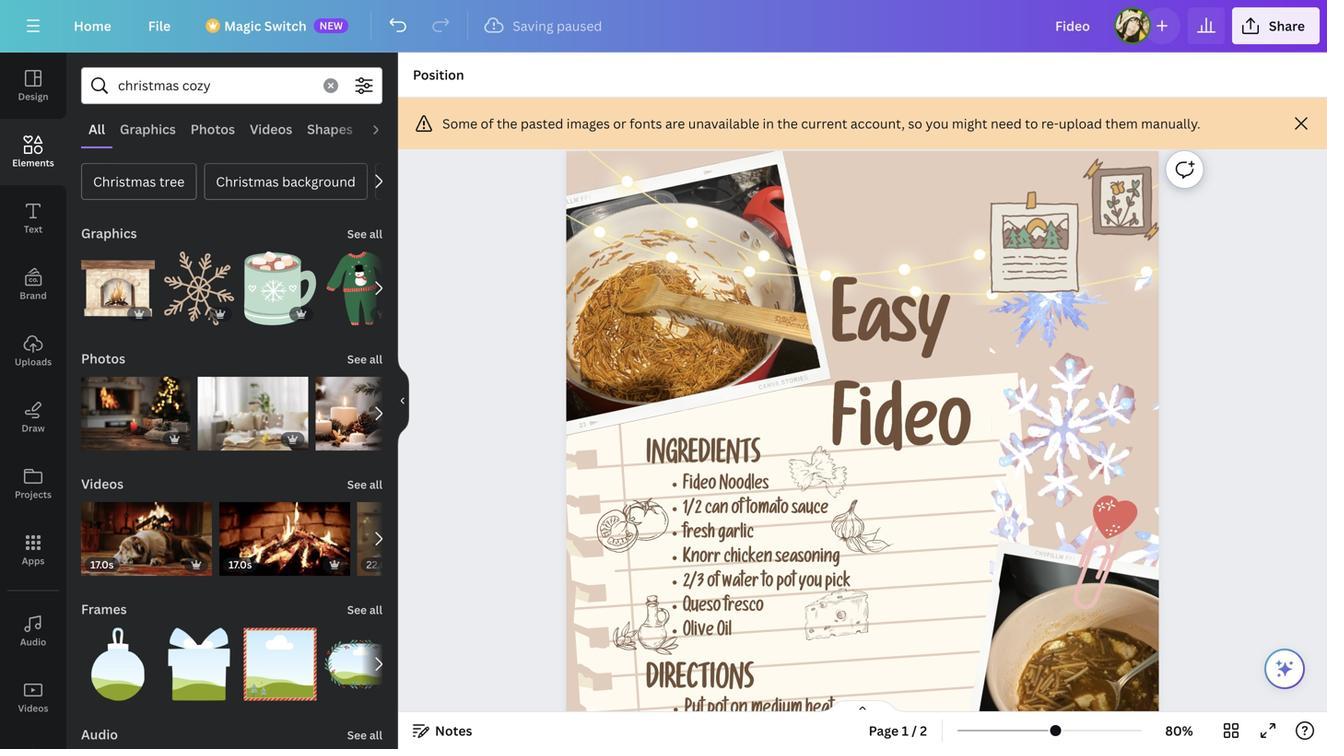 Task type: locate. For each thing, give the bounding box(es) containing it.
see for graphics
[[347, 226, 367, 241]]

2 17.0s from the left
[[228, 558, 252, 571]]

see all down cozy winter home with candles and trees image
[[347, 477, 382, 492]]

side panel tab list
[[0, 53, 66, 749]]

see for frames
[[347, 602, 367, 617]]

2 see from the top
[[347, 352, 367, 367]]

hide image
[[397, 357, 409, 445]]

of right can
[[731, 501, 743, 520]]

videos button left simple christmas ball image
[[0, 664, 66, 731]]

christmas cozy pajamas handdrawn illustration image
[[324, 252, 398, 325]]

all for videos
[[369, 477, 382, 492]]

0 horizontal spatial the
[[497, 115, 517, 132]]

0 vertical spatial audio button
[[360, 112, 412, 147]]

see all
[[347, 226, 382, 241], [347, 352, 382, 367], [347, 477, 382, 492], [347, 602, 382, 617], [347, 728, 382, 743]]

you
[[926, 115, 949, 132], [799, 575, 822, 593]]

0 vertical spatial photos button
[[183, 112, 242, 147]]

0 vertical spatial fideo
[[831, 395, 971, 473]]

0 horizontal spatial audio
[[20, 636, 46, 648]]

see up christmas cozy pajamas handdrawn illustration image in the left top of the page
[[347, 226, 367, 241]]

2 vertical spatial videos
[[18, 702, 48, 715]]

pot left on
[[707, 701, 727, 721]]

0 horizontal spatial videos button
[[0, 664, 66, 731]]

upload
[[1059, 115, 1102, 132]]

1 horizontal spatial videos
[[81, 475, 124, 493]]

fresco
[[724, 599, 764, 618]]

5 see all from the top
[[347, 728, 382, 743]]

17.0s
[[90, 558, 114, 571], [228, 558, 252, 571]]

1 vertical spatial fideo
[[683, 477, 716, 495]]

2 the from the left
[[777, 115, 798, 132]]

videos button up christmas background
[[242, 112, 300, 147]]

1 see all button from the top
[[345, 215, 384, 252]]

share button
[[1232, 7, 1320, 44]]

0 vertical spatial videos
[[250, 120, 292, 138]]

christmas left tree
[[93, 173, 156, 190]]

2 see all button from the top
[[345, 340, 384, 377]]

1 vertical spatial to
[[762, 575, 773, 593]]

of for fideo
[[731, 501, 743, 520]]

graphics
[[120, 120, 176, 138], [81, 224, 137, 242]]

manually.
[[1141, 115, 1200, 132]]

see all button left hide image
[[345, 340, 384, 377]]

1 vertical spatial you
[[799, 575, 822, 593]]

to
[[1025, 115, 1038, 132], [762, 575, 773, 593]]

graphics button right all
[[112, 112, 183, 147]]

2
[[920, 722, 927, 740]]

0 vertical spatial you
[[926, 115, 949, 132]]

see down leafy christmas frame image
[[347, 728, 367, 743]]

the left pasted
[[497, 115, 517, 132]]

22.0s
[[366, 558, 392, 571]]

0 horizontal spatial photos
[[81, 350, 125, 367]]

2 christmas from the left
[[216, 173, 279, 190]]

1 vertical spatial graphics button
[[79, 215, 139, 252]]

all for audio
[[369, 728, 382, 743]]

of inside fideo noodles 1/2 can of tomato sauce
[[731, 501, 743, 520]]

2 all from the top
[[369, 352, 382, 367]]

0 horizontal spatial 17.0s
[[90, 558, 114, 571]]

3 see all button from the top
[[345, 465, 384, 502]]

snowflake image
[[162, 252, 236, 325]]

you down seasoning
[[799, 575, 822, 593]]

1 see from the top
[[347, 226, 367, 241]]

all up christmas cozy pajamas handdrawn illustration image in the left top of the page
[[369, 226, 382, 241]]

to left re-
[[1025, 115, 1038, 132]]

see all down '22.0s'
[[347, 602, 382, 617]]

5 see all button from the top
[[345, 716, 384, 749]]

see all down leafy christmas frame image
[[347, 728, 382, 743]]

see all up christmas cozy pajamas handdrawn illustration image in the left top of the page
[[347, 226, 382, 241]]

watercolor fireplace illustration image
[[81, 252, 155, 325]]

design
[[18, 90, 48, 103]]

0 vertical spatial photos
[[191, 120, 235, 138]]

see all button down '22.0s'
[[345, 591, 384, 628]]

2 horizontal spatial of
[[731, 501, 743, 520]]

all down '22.0s'
[[369, 602, 382, 617]]

of
[[481, 115, 494, 132], [731, 501, 743, 520], [707, 575, 719, 593]]

1 vertical spatial of
[[731, 501, 743, 520]]

1 vertical spatial audio button
[[0, 598, 66, 664]]

images
[[567, 115, 610, 132]]

1 horizontal spatial videos button
[[79, 465, 125, 502]]

of right the 2/3
[[707, 575, 719, 593]]

put pot on medium heat
[[685, 701, 833, 721]]

text button
[[0, 185, 66, 252]]

1 see all from the top
[[347, 226, 382, 241]]

0 vertical spatial pot
[[776, 575, 796, 593]]

photos
[[191, 120, 235, 138], [81, 350, 125, 367]]

audio button
[[360, 112, 412, 147], [0, 598, 66, 664], [79, 716, 120, 749]]

1 horizontal spatial 17.0s
[[228, 558, 252, 571]]

1 horizontal spatial 17.0s group
[[219, 491, 350, 576]]

sauce
[[792, 501, 829, 520]]

1 vertical spatial videos
[[81, 475, 124, 493]]

christmas left background
[[216, 173, 279, 190]]

see up cozy winter home with candles and trees image
[[347, 352, 367, 367]]

1 horizontal spatial of
[[707, 575, 719, 593]]

shapes
[[307, 120, 353, 138]]

0 horizontal spatial christmas
[[93, 173, 156, 190]]

fresh
[[683, 526, 715, 544]]

photos button
[[183, 112, 242, 147], [79, 340, 127, 377]]

17.0s group
[[81, 491, 212, 576], [219, 491, 350, 576]]

0 horizontal spatial 17.0s group
[[81, 491, 212, 576]]

1 17.0s from the left
[[90, 558, 114, 571]]

videos inside 'side panel' tab list
[[18, 702, 48, 715]]

2 horizontal spatial audio
[[367, 120, 404, 138]]

1 vertical spatial audio
[[20, 636, 46, 648]]

1 horizontal spatial photos
[[191, 120, 235, 138]]

you right so
[[926, 115, 949, 132]]

1 all from the top
[[369, 226, 382, 241]]

file button
[[133, 7, 185, 44]]

photos button down search elements search field
[[183, 112, 242, 147]]

notes button
[[405, 716, 480, 746]]

see all for graphics
[[347, 226, 382, 241]]

see all for photos
[[347, 352, 382, 367]]

to inside knorr chicken seasoning 2/3 of water to pot you pick queso fresco olive oil
[[762, 575, 773, 593]]

olive oil hand drawn image
[[613, 596, 679, 655]]

1 horizontal spatial you
[[926, 115, 949, 132]]

5 see from the top
[[347, 728, 367, 743]]

fideo inside fideo noodles 1/2 can of tomato sauce
[[683, 477, 716, 495]]

/
[[912, 722, 917, 740]]

2 see all from the top
[[347, 352, 382, 367]]

some
[[442, 115, 477, 132]]

audio down apps
[[20, 636, 46, 648]]

4 see all button from the top
[[345, 591, 384, 628]]

unavailable
[[688, 115, 759, 132]]

1 vertical spatial photos
[[81, 350, 125, 367]]

0 vertical spatial to
[[1025, 115, 1038, 132]]

graphics right all
[[120, 120, 176, 138]]

0 horizontal spatial pot
[[707, 701, 727, 721]]

audio right shapes
[[367, 120, 404, 138]]

videos button
[[242, 112, 300, 147], [79, 465, 125, 502], [0, 664, 66, 731]]

videos button right the projects button
[[79, 465, 125, 502]]

Search elements search field
[[118, 68, 312, 103]]

of inside knorr chicken seasoning 2/3 of water to pot you pick queso fresco olive oil
[[707, 575, 719, 593]]

4 see all from the top
[[347, 602, 382, 617]]

photos up cozy christmas at home. image
[[81, 350, 125, 367]]

elements
[[12, 157, 54, 169]]

brand
[[20, 289, 47, 302]]

1 horizontal spatial pot
[[776, 575, 796, 593]]

christmas tree
[[93, 173, 185, 190]]

to right water
[[762, 575, 773, 593]]

see all up cozy winter home with candles and trees image
[[347, 352, 382, 367]]

audio button right shapes
[[360, 112, 412, 147]]

photos button right 'uploads'
[[79, 340, 127, 377]]

graphics button
[[112, 112, 183, 147], [79, 215, 139, 252]]

position button
[[405, 60, 472, 89]]

0 vertical spatial audio
[[367, 120, 404, 138]]

0 horizontal spatial fideo
[[683, 477, 716, 495]]

5 all from the top
[[369, 728, 382, 743]]

0 horizontal spatial of
[[481, 115, 494, 132]]

water
[[722, 575, 759, 593]]

graphics button down christmas tree button
[[79, 215, 139, 252]]

0 vertical spatial graphics button
[[112, 112, 183, 147]]

frames
[[81, 600, 127, 618]]

see all button for graphics
[[345, 215, 384, 252]]

christmas
[[93, 173, 156, 190], [216, 173, 279, 190]]

1 horizontal spatial christmas
[[216, 173, 279, 190]]

see
[[347, 226, 367, 241], [347, 352, 367, 367], [347, 477, 367, 492], [347, 602, 367, 617], [347, 728, 367, 743]]

3 see from the top
[[347, 477, 367, 492]]

garlic
[[718, 526, 754, 544]]

17.0s for second "17.0s" group from the left
[[228, 558, 252, 571]]

1 horizontal spatial fideo
[[831, 395, 971, 473]]

graphics up watercolor fireplace illustration image
[[81, 224, 137, 242]]

fonts
[[630, 115, 662, 132]]

4 see from the top
[[347, 602, 367, 617]]

audio down simple christmas ball image
[[81, 726, 118, 743]]

winter holiday drinks mulled wine hot image
[[243, 252, 317, 325]]

see for audio
[[347, 728, 367, 743]]

audio inside 'side panel' tab list
[[20, 636, 46, 648]]

2 vertical spatial audio
[[81, 726, 118, 743]]

group
[[81, 241, 155, 325], [162, 241, 236, 325], [243, 241, 317, 325], [324, 252, 398, 325], [81, 366, 190, 451], [198, 366, 308, 451], [316, 377, 426, 451], [162, 617, 236, 701], [243, 617, 317, 701], [81, 628, 155, 701], [324, 628, 398, 701]]

tomato
[[746, 501, 789, 520]]

see all button down cozy winter home with candles and trees image
[[345, 465, 384, 502]]

2 horizontal spatial videos button
[[242, 112, 300, 147]]

17.0s for second "17.0s" group from the right
[[90, 558, 114, 571]]

christmas for christmas tree
[[93, 173, 156, 190]]

simple christmas ball image
[[81, 628, 155, 701]]

of right some
[[481, 115, 494, 132]]

see all button down leafy christmas frame image
[[345, 716, 384, 749]]

all left hide image
[[369, 352, 382, 367]]

all left the notes button
[[369, 728, 382, 743]]

brand button
[[0, 252, 66, 318]]

see all button
[[345, 215, 384, 252], [345, 340, 384, 377], [345, 465, 384, 502], [345, 591, 384, 628], [345, 716, 384, 749]]

see down cozy winter home with candles and trees image
[[347, 477, 367, 492]]

pot down seasoning
[[776, 575, 796, 593]]

fideo noodles 1/2 can of tomato sauce
[[683, 477, 829, 520]]

blurred cozy home background of living room image
[[198, 377, 308, 451]]

see all button down background
[[345, 215, 384, 252]]

2/3
[[683, 575, 704, 593]]

see down '22.0s'
[[347, 602, 367, 617]]

1 horizontal spatial audio
[[81, 726, 118, 743]]

1 horizontal spatial to
[[1025, 115, 1038, 132]]

put
[[685, 701, 704, 721]]

0 horizontal spatial videos
[[18, 702, 48, 715]]

0 horizontal spatial you
[[799, 575, 822, 593]]

0 horizontal spatial photos button
[[79, 340, 127, 377]]

audio button down simple christmas ball image
[[79, 716, 120, 749]]

0 vertical spatial graphics
[[120, 120, 176, 138]]

of for knorr
[[707, 575, 719, 593]]

2 vertical spatial of
[[707, 575, 719, 593]]

1/2
[[683, 501, 702, 520]]

pot
[[776, 575, 796, 593], [707, 701, 727, 721]]

all down cozy winter home with candles and trees image
[[369, 477, 382, 492]]

photos down search elements search field
[[191, 120, 235, 138]]

0 horizontal spatial to
[[762, 575, 773, 593]]

them
[[1105, 115, 1138, 132]]

audio button down apps
[[0, 598, 66, 664]]

account,
[[850, 115, 905, 132]]

the right in
[[777, 115, 798, 132]]

1 christmas from the left
[[93, 173, 156, 190]]

leafy christmas frame image
[[324, 628, 398, 701]]

audio
[[367, 120, 404, 138], [20, 636, 46, 648], [81, 726, 118, 743]]

uploads button
[[0, 318, 66, 384]]

saving paused
[[513, 17, 602, 35]]

3 see all from the top
[[347, 477, 382, 492]]

1 vertical spatial pot
[[707, 701, 727, 721]]

4 all from the top
[[369, 602, 382, 617]]

1 horizontal spatial photos button
[[183, 112, 242, 147]]

fresh garlic
[[683, 526, 754, 544]]

3 all from the top
[[369, 477, 382, 492]]

1 horizontal spatial the
[[777, 115, 798, 132]]

1 horizontal spatial audio button
[[79, 716, 120, 749]]



Task type: describe. For each thing, give the bounding box(es) containing it.
apps
[[22, 555, 45, 567]]

80%
[[1165, 722, 1193, 740]]

home
[[74, 17, 111, 35]]

cozy winter home with candles and trees image
[[316, 377, 426, 451]]

projects
[[15, 488, 52, 501]]

all for photos
[[369, 352, 382, 367]]

noodles
[[719, 477, 769, 495]]

canva assistant image
[[1274, 658, 1296, 680]]

2 horizontal spatial videos
[[250, 120, 292, 138]]

Design title text field
[[1040, 7, 1107, 44]]

christmas background
[[216, 173, 356, 190]]

on
[[730, 701, 748, 721]]

farfalle pasta illustration image
[[789, 446, 847, 498]]

paused
[[557, 17, 602, 35]]

ingredients
[[646, 444, 760, 473]]

position
[[413, 66, 464, 83]]

main menu bar
[[0, 0, 1327, 53]]

1 the from the left
[[497, 115, 517, 132]]

magic
[[224, 17, 261, 35]]

heat
[[805, 701, 833, 721]]

see for photos
[[347, 352, 367, 367]]

22.0s group
[[357, 502, 488, 576]]

christmas background button
[[204, 163, 368, 200]]

full border christmas tree corner image
[[243, 628, 317, 701]]

christmas tree button
[[81, 163, 197, 200]]

apps button
[[0, 517, 66, 583]]

page
[[869, 722, 899, 740]]

fideo for fideo
[[831, 395, 971, 473]]

projects button
[[0, 451, 66, 517]]

2 vertical spatial videos button
[[0, 664, 66, 731]]

re-
[[1041, 115, 1059, 132]]

draw button
[[0, 384, 66, 451]]

page 1 / 2 button
[[861, 716, 935, 746]]

are
[[665, 115, 685, 132]]

see for videos
[[347, 477, 367, 492]]

fideo for fideo noodles 1/2 can of tomato sauce
[[683, 477, 716, 495]]

80% button
[[1149, 716, 1209, 746]]

home link
[[59, 7, 126, 44]]

notes
[[435, 722, 472, 740]]

all for frames
[[369, 602, 382, 617]]

simple christmas gift image
[[162, 628, 236, 701]]

share
[[1269, 17, 1305, 35]]

background
[[282, 173, 356, 190]]

current
[[801, 115, 847, 132]]

shapes button
[[300, 112, 360, 147]]

see all button for audio
[[345, 716, 384, 749]]

all
[[88, 120, 105, 138]]

uploads
[[15, 356, 52, 368]]

queso
[[683, 599, 721, 618]]

see all for videos
[[347, 477, 382, 492]]

2 horizontal spatial audio button
[[360, 112, 412, 147]]

draw
[[22, 422, 45, 435]]

you inside knorr chicken seasoning 2/3 of water to pot you pick queso fresco olive oil
[[799, 575, 822, 593]]

1 vertical spatial photos button
[[79, 340, 127, 377]]

frames button
[[79, 591, 129, 628]]

knorr
[[683, 550, 721, 569]]

1 vertical spatial graphics
[[81, 224, 137, 242]]

2 vertical spatial audio button
[[79, 716, 120, 749]]

saving
[[513, 17, 553, 35]]

saving paused status
[[476, 15, 611, 37]]

some of the pasted images or fonts are unavailable in the current account, so you might need to re-upload them manually.
[[442, 115, 1200, 132]]

magic switch
[[224, 17, 307, 35]]

switch
[[264, 17, 307, 35]]

pasted
[[521, 115, 563, 132]]

pick
[[825, 575, 851, 593]]

new
[[319, 18, 343, 32]]

medium
[[751, 701, 802, 721]]

0 vertical spatial videos button
[[242, 112, 300, 147]]

seasoning
[[775, 550, 840, 569]]

need
[[991, 115, 1022, 132]]

oil
[[717, 624, 732, 642]]

or
[[613, 115, 626, 132]]

olive
[[683, 624, 714, 642]]

elements button
[[0, 119, 66, 185]]

1
[[902, 722, 909, 740]]

all button
[[81, 112, 112, 147]]

1 vertical spatial videos button
[[79, 465, 125, 502]]

see all for audio
[[347, 728, 382, 743]]

in
[[763, 115, 774, 132]]

see all button for videos
[[345, 465, 384, 502]]

text
[[24, 223, 42, 235]]

0 vertical spatial of
[[481, 115, 494, 132]]

all for graphics
[[369, 226, 382, 241]]

file
[[148, 17, 171, 35]]

2 17.0s group from the left
[[219, 491, 350, 576]]

knorr chicken seasoning 2/3 of water to pot you pick queso fresco olive oil
[[683, 550, 851, 642]]

can
[[705, 501, 728, 520]]

show pages image
[[818, 699, 907, 714]]

cozy christmas at home. image
[[81, 377, 190, 451]]

see all button for frames
[[345, 591, 384, 628]]

see all button for photos
[[345, 340, 384, 377]]

might
[[952, 115, 987, 132]]

see all for frames
[[347, 602, 382, 617]]

0 horizontal spatial audio button
[[0, 598, 66, 664]]

easy
[[831, 292, 950, 369]]

so
[[908, 115, 922, 132]]

christmas for christmas background
[[216, 173, 279, 190]]

page 1 / 2
[[869, 722, 927, 740]]

design button
[[0, 53, 66, 119]]

pot inside knorr chicken seasoning 2/3 of water to pot you pick queso fresco olive oil
[[776, 575, 796, 593]]

tree
[[159, 173, 185, 190]]

chicken
[[724, 550, 772, 569]]

directions
[[646, 668, 754, 699]]

1 17.0s group from the left
[[81, 491, 212, 576]]



Task type: vqa. For each thing, say whether or not it's contained in the screenshot.
Upgrade Now button
no



